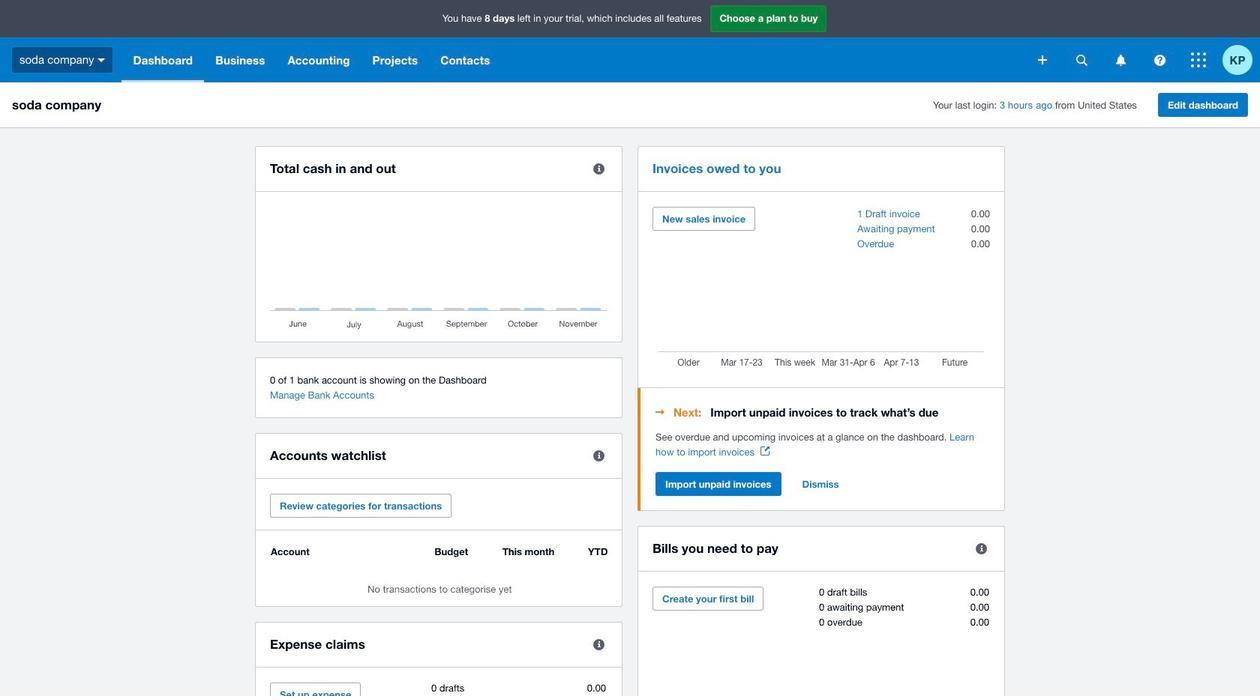 Task type: locate. For each thing, give the bounding box(es) containing it.
heading
[[656, 404, 990, 422]]

banner
[[0, 0, 1260, 83]]

empty state of the bills widget with a 'create your first bill' button and an unpopulated column graph. image
[[653, 587, 990, 697]]

opens in a new tab image
[[761, 447, 770, 456]]

svg image
[[1191, 53, 1206, 68], [1076, 54, 1087, 66], [1116, 54, 1126, 66], [1154, 54, 1165, 66], [1038, 56, 1047, 65]]

panel body document
[[656, 431, 990, 461], [656, 431, 990, 461]]

svg image
[[98, 58, 105, 62]]

empty state widget for the total cash in and out feature, displaying a column graph summarising bank transaction data as total money in versus total money out across all connected bank accounts, enabling a visual comparison of the two amounts. image
[[270, 207, 608, 331]]

empty state of the expenses widget with a 'set up expense claims' button and a data-less table. image
[[270, 683, 608, 697]]



Task type: describe. For each thing, give the bounding box(es) containing it.
empty state of the accounts watchlist widget, featuring a 'review categories for transactions' button and a data-less table with headings 'account,' 'budget,' 'this month,' and 'ytd.' image
[[270, 546, 608, 596]]



Task type: vqa. For each thing, say whether or not it's contained in the screenshot.
'Awaiting approval'
no



